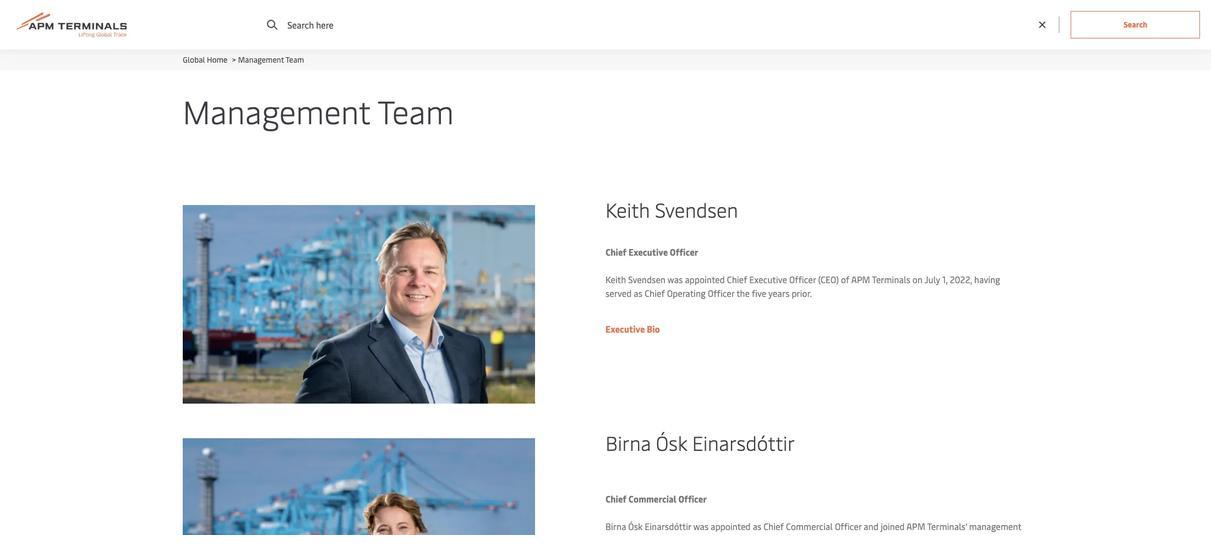 Task type: describe. For each thing, give the bounding box(es) containing it.
apm inside keith svendsen was appointed chief executive officer (ceo) of apm terminals on july 1, 2022, having served as chief operating officer the five years prior.
[[852, 274, 870, 286]]

login / create account
[[1101, 19, 1190, 31]]

ósk for birna ósk einarsdóttir was appointed as chief commercial officer and joined apm terminals' management team in january 2022.
[[628, 521, 643, 533]]

home
[[207, 55, 227, 65]]

login / create account link
[[1081, 0, 1190, 50]]

apm inside birna ósk einarsdóttir was appointed as chief commercial officer and joined apm terminals' management team in january 2022.
[[907, 521, 925, 533]]

einarsdóttir for birna ósk einarsdóttir was appointed as chief commercial officer and joined apm terminals' management team in january 2022.
[[645, 521, 691, 533]]

chief executive officer
[[606, 246, 698, 258]]

keith svendsen image
[[183, 205, 535, 404]]

0 vertical spatial commercial
[[629, 493, 677, 505]]

1,
[[943, 274, 948, 286]]

login
[[1101, 19, 1123, 31]]

chief commercial officer
[[606, 493, 707, 505]]

account
[[1158, 19, 1190, 31]]

2022,
[[950, 274, 972, 286]]

july
[[925, 274, 940, 286]]

einarsdóttir for birna ósk einarsdóttir
[[692, 429, 795, 456]]

global home link
[[183, 55, 227, 65]]

global home > management team
[[183, 55, 304, 65]]

on
[[913, 274, 923, 286]]

(ceo)
[[818, 274, 839, 286]]

of
[[841, 274, 850, 286]]

svendsen for keith svendsen
[[655, 196, 738, 223]]

management
[[969, 521, 1022, 533]]

served
[[606, 287, 632, 300]]

ósk for birna ósk einarsdóttir
[[656, 429, 687, 456]]

and
[[864, 521, 879, 533]]

officer inside birna ósk einarsdóttir was appointed as chief commercial officer and joined apm terminals' management team in january 2022.
[[835, 521, 862, 533]]

birna for birna ósk einarsdóttir was appointed as chief commercial officer and joined apm terminals' management team in january 2022.
[[606, 521, 626, 533]]

svendsen for keith svendsen was appointed chief executive officer (ceo) of apm terminals on july 1, 2022, having served as chief operating officer the five years prior.
[[628, 274, 666, 286]]

team
[[606, 534, 626, 536]]

officer up prior.
[[789, 274, 816, 286]]

executive bio
[[606, 323, 660, 335]]

having
[[974, 274, 1000, 286]]

operating
[[667, 287, 706, 300]]

terminals
[[872, 274, 911, 286]]

2 vertical spatial executive
[[606, 323, 645, 335]]

as inside keith svendsen was appointed chief executive officer (ceo) of apm terminals on july 1, 2022, having served as chief operating officer the five years prior.
[[634, 287, 643, 300]]

keith svendsen was appointed chief executive officer (ceo) of apm terminals on july 1, 2022, having served as chief operating officer the five years prior.
[[606, 274, 1000, 300]]

chief inside birna ósk einarsdóttir was appointed as chief commercial officer and joined apm terminals' management team in january 2022.
[[764, 521, 784, 533]]

1 vertical spatial management
[[183, 89, 370, 133]]

Global search search field
[[278, 0, 1033, 50]]

keith svendsen
[[606, 196, 738, 223]]

officer up 2022.
[[679, 493, 707, 505]]



Task type: vqa. For each thing, say whether or not it's contained in the screenshot.
the Svendsen related to Keith Svendsen was appointed Chief Executive Officer (CEO) of APM Terminals on July 1, 2022, having served as Chief Operating Officer the five years prior.
yes



Task type: locate. For each thing, give the bounding box(es) containing it.
keith up "chief executive officer"
[[606, 196, 650, 223]]

executive bio link
[[606, 323, 660, 335]]

1 horizontal spatial as
[[753, 521, 762, 533]]

five
[[752, 287, 767, 300]]

executive left bio
[[606, 323, 645, 335]]

apm right joined
[[907, 521, 925, 533]]

ósk inside birna ósk einarsdóttir was appointed as chief commercial officer and joined apm terminals' management team in january 2022.
[[628, 521, 643, 533]]

appointed
[[685, 274, 725, 286], [711, 521, 751, 533]]

officer left the the
[[708, 287, 735, 300]]

0 vertical spatial appointed
[[685, 274, 725, 286]]

birna inside birna ósk einarsdóttir was appointed as chief commercial officer and joined apm terminals' management team in january 2022.
[[606, 521, 626, 533]]

1 vertical spatial as
[[753, 521, 762, 533]]

was inside birna ósk einarsdóttir was appointed as chief commercial officer and joined apm terminals' management team in january 2022.
[[693, 521, 709, 533]]

was up operating
[[668, 274, 683, 286]]

as
[[634, 287, 643, 300], [753, 521, 762, 533]]

keith up served
[[606, 274, 626, 286]]

in
[[628, 534, 635, 536]]

management team
[[183, 89, 454, 133]]

2 keith from the top
[[606, 274, 626, 286]]

birna image
[[183, 439, 535, 536]]

executive
[[629, 246, 668, 258], [750, 274, 787, 286], [606, 323, 645, 335]]

0 vertical spatial as
[[634, 287, 643, 300]]

years
[[769, 287, 790, 300]]

0 horizontal spatial apm
[[852, 274, 870, 286]]

joined
[[881, 521, 905, 533]]

2022.
[[670, 534, 693, 536]]

the
[[737, 287, 750, 300]]

executive down keith svendsen
[[629, 246, 668, 258]]

0 horizontal spatial ósk
[[628, 521, 643, 533]]

1 horizontal spatial einarsdóttir
[[692, 429, 795, 456]]

2 birna from the top
[[606, 521, 626, 533]]

1 vertical spatial einarsdóttir
[[645, 521, 691, 533]]

1 vertical spatial svendsen
[[628, 274, 666, 286]]

commercial
[[629, 493, 677, 505], [786, 521, 833, 533]]

appointed inside birna ósk einarsdóttir was appointed as chief commercial officer and joined apm terminals' management team in january 2022.
[[711, 521, 751, 533]]

1 vertical spatial commercial
[[786, 521, 833, 533]]

svendsen
[[655, 196, 738, 223], [628, 274, 666, 286]]

keith inside keith svendsen was appointed chief executive officer (ceo) of apm terminals on july 1, 2022, having served as chief operating officer the five years prior.
[[606, 274, 626, 286]]

einarsdóttir
[[692, 429, 795, 456], [645, 521, 691, 533]]

1 horizontal spatial ósk
[[656, 429, 687, 456]]

keith for keith svendsen was appointed chief executive officer (ceo) of apm terminals on july 1, 2022, having served as chief operating officer the five years prior.
[[606, 274, 626, 286]]

global
[[183, 55, 205, 65]]

1 vertical spatial team
[[378, 89, 454, 133]]

1 vertical spatial appointed
[[711, 521, 751, 533]]

bio
[[647, 323, 660, 335]]

0 vertical spatial team
[[286, 55, 304, 65]]

keith for keith svendsen
[[606, 196, 650, 223]]

0 vertical spatial einarsdóttir
[[692, 429, 795, 456]]

apm
[[852, 274, 870, 286], [907, 521, 925, 533]]

0 horizontal spatial einarsdóttir
[[645, 521, 691, 533]]

1 birna from the top
[[606, 429, 651, 456]]

1 vertical spatial keith
[[606, 274, 626, 286]]

executive up five
[[750, 274, 787, 286]]

1 horizontal spatial apm
[[907, 521, 925, 533]]

management
[[238, 55, 284, 65], [183, 89, 370, 133]]

>
[[232, 55, 236, 65]]

0 vertical spatial was
[[668, 274, 683, 286]]

1 horizontal spatial team
[[378, 89, 454, 133]]

svendsen inside keith svendsen was appointed chief executive officer (ceo) of apm terminals on july 1, 2022, having served as chief operating officer the five years prior.
[[628, 274, 666, 286]]

1 vertical spatial executive
[[750, 274, 787, 286]]

officer up operating
[[670, 246, 698, 258]]

chief
[[606, 246, 627, 258], [727, 274, 747, 286], [645, 287, 665, 300], [606, 493, 627, 505], [764, 521, 784, 533]]

0 vertical spatial management
[[238, 55, 284, 65]]

apm right of at bottom right
[[852, 274, 870, 286]]

0 vertical spatial apm
[[852, 274, 870, 286]]

january
[[637, 534, 668, 536]]

None submit
[[1071, 11, 1200, 39]]

1 horizontal spatial was
[[693, 521, 709, 533]]

einarsdóttir inside birna ósk einarsdóttir was appointed as chief commercial officer and joined apm terminals' management team in january 2022.
[[645, 521, 691, 533]]

executive inside keith svendsen was appointed chief executive officer (ceo) of apm terminals on july 1, 2022, having served as chief operating officer the five years prior.
[[750, 274, 787, 286]]

birna ósk einarsdóttir
[[606, 429, 795, 456]]

was
[[668, 274, 683, 286], [693, 521, 709, 533]]

/
[[1125, 19, 1128, 31]]

was inside keith svendsen was appointed chief executive officer (ceo) of apm terminals on july 1, 2022, having served as chief operating officer the five years prior.
[[668, 274, 683, 286]]

create
[[1131, 19, 1156, 31]]

was down chief commercial officer
[[693, 521, 709, 533]]

birna for birna ósk einarsdóttir
[[606, 429, 651, 456]]

1 horizontal spatial commercial
[[786, 521, 833, 533]]

terminals'
[[927, 521, 967, 533]]

0 vertical spatial keith
[[606, 196, 650, 223]]

1 keith from the top
[[606, 196, 650, 223]]

officer left and
[[835, 521, 862, 533]]

0 vertical spatial birna
[[606, 429, 651, 456]]

birna
[[606, 429, 651, 456], [606, 521, 626, 533]]

0 vertical spatial executive
[[629, 246, 668, 258]]

officer
[[670, 246, 698, 258], [789, 274, 816, 286], [708, 287, 735, 300], [679, 493, 707, 505], [835, 521, 862, 533]]

ósk
[[656, 429, 687, 456], [628, 521, 643, 533]]

as inside birna ósk einarsdóttir was appointed as chief commercial officer and joined apm terminals' management team in january 2022.
[[753, 521, 762, 533]]

1 vertical spatial ósk
[[628, 521, 643, 533]]

0 vertical spatial svendsen
[[655, 196, 738, 223]]

prior.
[[792, 287, 812, 300]]

keith
[[606, 196, 650, 223], [606, 274, 626, 286]]

0 horizontal spatial commercial
[[629, 493, 677, 505]]

1 vertical spatial birna
[[606, 521, 626, 533]]

0 horizontal spatial as
[[634, 287, 643, 300]]

birna ósk einarsdóttir was appointed as chief commercial officer and joined apm terminals' management team in january 2022.
[[606, 521, 1022, 536]]

1 vertical spatial apm
[[907, 521, 925, 533]]

team
[[286, 55, 304, 65], [378, 89, 454, 133]]

0 horizontal spatial team
[[286, 55, 304, 65]]

commercial inside birna ósk einarsdóttir was appointed as chief commercial officer and joined apm terminals' management team in january 2022.
[[786, 521, 833, 533]]

1 vertical spatial was
[[693, 521, 709, 533]]

appointed inside keith svendsen was appointed chief executive officer (ceo) of apm terminals on july 1, 2022, having served as chief operating officer the five years prior.
[[685, 274, 725, 286]]

0 horizontal spatial was
[[668, 274, 683, 286]]

0 vertical spatial ósk
[[656, 429, 687, 456]]



